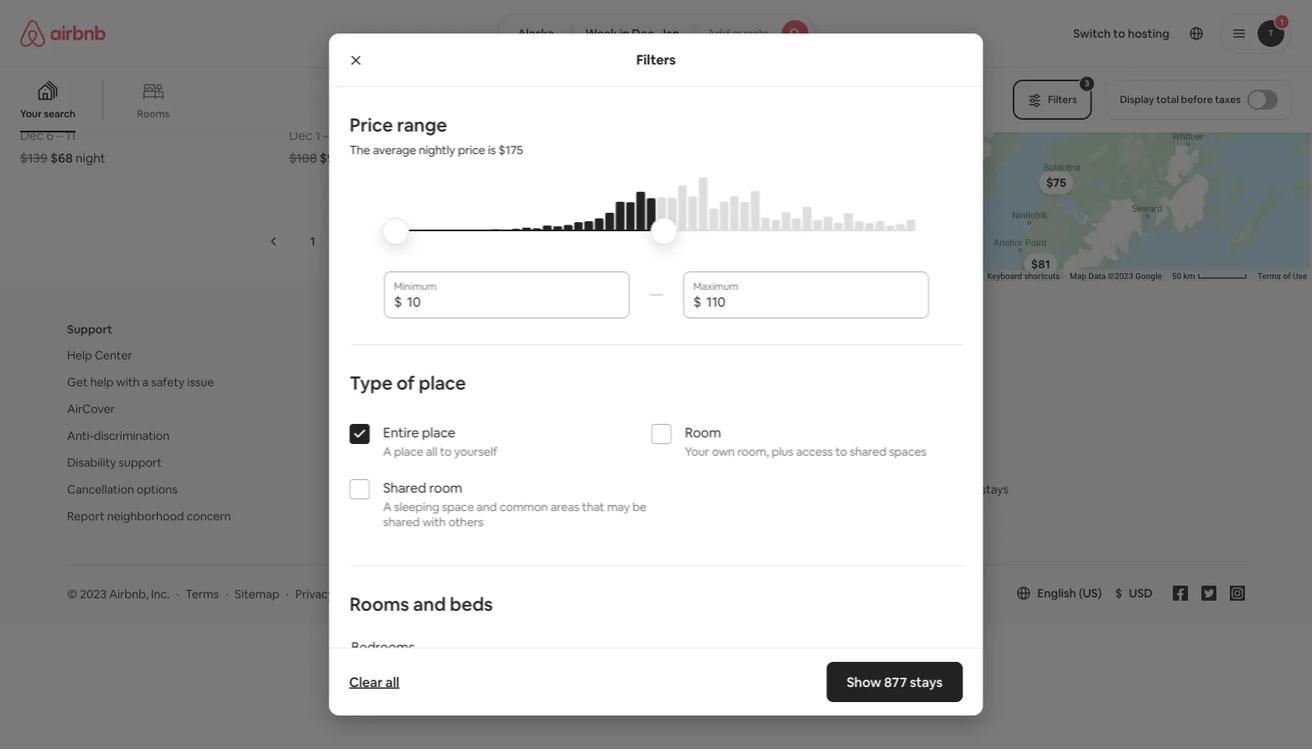 Task type: vqa. For each thing, say whether or not it's contained in the screenshot.
BOOK JUST FOR YOU AND YOUR GROUP
no



Task type: locate. For each thing, give the bounding box(es) containing it.
0 horizontal spatial 6
[[46, 127, 54, 143]]

english (us)
[[1038, 586, 1102, 601]]

0 horizontal spatial privacy
[[296, 587, 334, 602]]

in for apartment
[[89, 74, 99, 91]]

terms left use
[[1258, 271, 1282, 281]]

1 vertical spatial with
[[422, 515, 446, 530]]

1 horizontal spatial and
[[476, 500, 497, 515]]

0 vertical spatial your
[[20, 107, 42, 120]]

·
[[176, 587, 179, 602]]

2 horizontal spatial your
[[685, 444, 709, 460]]

airbnb-
[[462, 482, 503, 497]]

2 6 from the left
[[332, 127, 340, 143]]

privacy left choices
[[377, 587, 415, 602]]

$ text field
[[407, 293, 619, 310]]

stays right 877
[[910, 674, 943, 691]]

responsibly
[[507, 455, 569, 471]]

beds inside apartment in anchorage home away from home 2 beds dec 6 – 11 $139 $68 night
[[30, 109, 59, 126]]

2 to from the left
[[835, 444, 847, 460]]

0 vertical spatial all
[[426, 444, 437, 460]]

2 – from the left
[[323, 127, 330, 143]]

in up from
[[89, 74, 99, 91]]

0 horizontal spatial shared
[[383, 515, 420, 530]]

1 vertical spatial $81
[[1032, 257, 1051, 272]]

add
[[707, 26, 730, 41]]

$105
[[1109, 97, 1135, 112]]

1 horizontal spatial to
[[835, 444, 847, 460]]

home up 2
[[20, 92, 55, 108]]

your right privacy link
[[350, 587, 374, 602]]

3 right 1 link
[[390, 234, 397, 249]]

and
[[476, 500, 497, 515], [413, 592, 446, 616]]

6
[[46, 127, 54, 143], [332, 127, 340, 143]]

1 horizontal spatial –
[[323, 127, 330, 143]]

2 vertical spatial your
[[350, 587, 374, 602]]

terms for terms
[[186, 587, 219, 602]]

to right access
[[835, 444, 847, 460]]

terms right ·
[[186, 587, 219, 602]]

stays right emergency
[[981, 482, 1009, 497]]

1 horizontal spatial $81
[[1115, 89, 1134, 104]]

your left the 'search'
[[20, 107, 42, 120]]

1 vertical spatial aircover
[[67, 402, 115, 417]]

$81 for $81 $105
[[1115, 89, 1134, 104]]

1 vertical spatial 3
[[289, 109, 296, 126]]

beds down moose
[[299, 109, 328, 126]]

rooms
[[137, 107, 170, 120], [349, 592, 409, 616]]

week in dec, jan
[[586, 26, 680, 41]]

1 vertical spatial rooms
[[349, 592, 409, 616]]

a inside shared room a sleeping space and common areas that may be shared with others
[[383, 500, 391, 515]]

of inside filters dialog
[[396, 371, 415, 395]]

– up $95
[[323, 127, 330, 143]]

None search field
[[497, 13, 816, 54]]

3 link
[[380, 228, 407, 255]]

4.79 (66)
[[756, 74, 807, 91]]

night right $68
[[76, 150, 105, 166]]

0 horizontal spatial $75
[[1047, 175, 1067, 190]]

1 horizontal spatial all
[[426, 444, 437, 460]]

0 vertical spatial $75
[[1126, 58, 1146, 73]]

0 vertical spatial terms
[[1258, 271, 1282, 281]]

gift cards link
[[857, 455, 911, 471]]

1 to from the left
[[440, 444, 452, 460]]

$81 inside $81 $105
[[1115, 89, 1134, 104]]

0 vertical spatial aircover
[[462, 375, 510, 390]]

spaces
[[889, 444, 927, 460]]

in inside button
[[620, 26, 630, 41]]

0 horizontal spatial stays
[[910, 674, 943, 691]]

night for $68
[[76, 150, 105, 166]]

$
[[394, 293, 402, 310], [693, 293, 701, 310], [1116, 586, 1123, 601]]

night
[[76, 150, 105, 166], [345, 150, 374, 166]]

cabin left the f93 on the top left of page
[[379, 92, 413, 108]]

room
[[429, 479, 462, 496]]

0 horizontal spatial $81
[[1032, 257, 1051, 272]]

1 vertical spatial your
[[685, 444, 709, 460]]

help
[[90, 375, 114, 390]]

dec inside the cabin in wasilla moose landing cabin f93 3 beds dec 1 – 6 $108 $95 night
[[289, 127, 313, 143]]

$71
[[1118, 92, 1136, 108]]

terms
[[1258, 271, 1282, 281], [186, 587, 219, 602]]

0 horizontal spatial cabin
[[289, 74, 324, 91]]

0 horizontal spatial $75 button
[[1039, 171, 1074, 195]]

– inside the cabin in wasilla moose landing cabin f93 3 beds dec 1 – 6 $108 $95 night
[[323, 127, 330, 143]]

aircover for aircover link
[[67, 402, 115, 417]]

stays for show 877 stays
[[910, 674, 943, 691]]

total
[[1157, 93, 1179, 106]]

anchorage up home
[[102, 74, 168, 91]]

‎$175
[[498, 143, 523, 158]]

in
[[620, 26, 630, 41], [89, 74, 99, 91], [326, 74, 337, 91], [596, 74, 607, 91]]

1 horizontal spatial privacy
[[377, 587, 415, 602]]

home inside apartment in anchorage home away from home 2 beds dec 6 – 11 $139 $68 night
[[20, 92, 55, 108]]

– for 1
[[323, 127, 330, 143]]

be
[[632, 500, 647, 515]]

of for use
[[1284, 271, 1291, 281]]

and up bedrooms at the bottom left of page
[[413, 592, 446, 616]]

a inside entire place a place all to yourself
[[383, 444, 391, 460]]

2 vertical spatial 3
[[390, 234, 397, 249]]

in down week
[[596, 74, 607, 91]]

night inside the cabin in wasilla moose landing cabin f93 3 beds dec 1 – 6 $108 $95 night
[[345, 150, 374, 166]]

stays for airbnb.org emergency stays
[[981, 482, 1009, 497]]

shared
[[850, 444, 887, 460], [383, 515, 420, 530]]

1 anchorage from the left
[[102, 74, 168, 91]]

aircover up the anti-
[[67, 402, 115, 417]]

space
[[442, 500, 474, 515]]

6 up $95
[[332, 127, 340, 143]]

dec down 2
[[20, 127, 44, 143]]

– inside apartment in anchorage home away from home 2 beds dec 6 – 11 $139 $68 night
[[56, 127, 63, 143]]

may
[[607, 500, 630, 515]]

your down 'room'
[[685, 444, 709, 460]]

1 6 from the left
[[46, 127, 54, 143]]

beds inside the cabin in wasilla moose landing cabin f93 3 beds dec 1 – 6 $108 $95 night
[[299, 109, 328, 126]]

1 vertical spatial shared
[[383, 515, 420, 530]]

airbnb.org
[[857, 482, 915, 497]]

keyboard shortcuts button
[[988, 271, 1060, 282]]

1 horizontal spatial with
[[422, 515, 446, 530]]

choices
[[418, 587, 461, 602]]

a down entire
[[383, 444, 391, 460]]

airbnb.org emergency stays
[[857, 482, 1009, 497]]

1 night from the left
[[76, 150, 105, 166]]

1 horizontal spatial terms
[[1258, 271, 1282, 281]]

a for shared room
[[383, 500, 391, 515]]

sitemap link
[[235, 587, 280, 602]]

877
[[885, 674, 907, 691]]

1 vertical spatial stays
[[910, 674, 943, 691]]

of left use
[[1284, 271, 1291, 281]]

report neighborhood concern link
[[67, 509, 231, 524]]

anchorage inside apartment in anchorage home away from home 2 beds dec 6 – 11 $139 $68 night
[[102, 74, 168, 91]]

– left 11
[[56, 127, 63, 143]]

1 horizontal spatial anchorage
[[610, 74, 675, 91]]

1 horizontal spatial $75 button
[[1118, 54, 1153, 78]]

0 horizontal spatial of
[[396, 371, 415, 395]]

and down airbnb- at bottom
[[476, 500, 497, 515]]

1 up $95
[[315, 127, 321, 143]]

0 horizontal spatial $81 button
[[1024, 253, 1058, 276]]

all right clear
[[386, 674, 400, 691]]

2 horizontal spatial beds
[[450, 592, 493, 616]]

1 dec from the left
[[20, 127, 44, 143]]

0 vertical spatial $81
[[1115, 89, 1134, 104]]

rooms and beds
[[349, 592, 493, 616]]

0 vertical spatial home
[[558, 74, 594, 91]]

1 vertical spatial home
[[20, 92, 55, 108]]

1 horizontal spatial your
[[350, 587, 374, 602]]

2 night from the left
[[345, 150, 374, 166]]

get
[[67, 375, 88, 390]]

0 vertical spatial cabin
[[289, 74, 324, 91]]

a down shared
[[383, 500, 391, 515]]

with left others
[[422, 515, 446, 530]]

1 vertical spatial terms
[[186, 587, 219, 602]]

0 vertical spatial and
[[476, 500, 497, 515]]

1 vertical spatial all
[[386, 674, 400, 691]]

3
[[1085, 78, 1090, 89], [289, 109, 296, 126], [390, 234, 397, 249]]

profile element
[[836, 0, 1293, 67]]

room,
[[737, 444, 769, 460]]

1 horizontal spatial dec
[[289, 127, 313, 143]]

1 horizontal spatial $
[[693, 293, 701, 310]]

room your own room, plus access to shared spaces
[[685, 424, 927, 460]]

0 horizontal spatial rooms
[[137, 107, 170, 120]]

common
[[499, 500, 548, 515]]

1 vertical spatial a
[[383, 500, 391, 515]]

stays inside filters dialog
[[910, 674, 943, 691]]

place right entire
[[422, 424, 455, 441]]

night inside apartment in anchorage home away from home 2 beds dec 6 – 11 $139 $68 night
[[76, 150, 105, 166]]

airbnb.org emergency stays link
[[857, 482, 1009, 497]]

6 left 11
[[46, 127, 54, 143]]

0 horizontal spatial terms
[[186, 587, 219, 602]]

of right type
[[396, 371, 415, 395]]

0 horizontal spatial your
[[20, 107, 42, 120]]

0 horizontal spatial home
[[20, 92, 55, 108]]

1 horizontal spatial aircover
[[462, 375, 510, 390]]

anti-discrimination link
[[67, 429, 170, 444]]

in left dec,
[[620, 26, 630, 41]]

6 inside the cabin in wasilla moose landing cabin f93 3 beds dec 1 – 6 $108 $95 night
[[332, 127, 340, 143]]

rooms up bedrooms at the bottom left of page
[[349, 592, 409, 616]]

clear all
[[349, 674, 400, 691]]

your for your privacy choices
[[350, 587, 374, 602]]

in inside the cabin in wasilla moose landing cabin f93 3 beds dec 1 – 6 $108 $95 night
[[326, 74, 337, 91]]

$61
[[1113, 91, 1132, 107]]

0 vertical spatial 1
[[315, 127, 321, 143]]

with
[[116, 375, 140, 390], [422, 515, 446, 530]]

night right $95
[[345, 150, 374, 166]]

aircover left for
[[462, 375, 510, 390]]

your privacy choices
[[350, 587, 461, 602]]

to left yourself
[[440, 444, 452, 460]]

1 – from the left
[[56, 127, 63, 143]]

2 anchorage from the left
[[610, 74, 675, 91]]

beds
[[30, 109, 59, 126], [299, 109, 328, 126], [450, 592, 493, 616]]

of for place
[[396, 371, 415, 395]]

0 vertical spatial shared
[[850, 444, 887, 460]]

1 a from the top
[[383, 444, 391, 460]]

anchorage down filters
[[610, 74, 675, 91]]

1 horizontal spatial 3
[[390, 234, 397, 249]]

1 horizontal spatial 6
[[332, 127, 340, 143]]

rooms inside filters dialog
[[349, 592, 409, 616]]

your
[[20, 107, 42, 120], [685, 444, 709, 460], [350, 587, 374, 602]]

nightly
[[419, 143, 455, 158]]

0 horizontal spatial to
[[440, 444, 452, 460]]

shared left the spaces
[[850, 444, 887, 460]]

0 horizontal spatial anchorage
[[102, 74, 168, 91]]

support
[[119, 455, 162, 471]]

privacy
[[296, 587, 334, 602], [377, 587, 415, 602]]

own
[[712, 444, 735, 460]]

1 vertical spatial and
[[413, 592, 446, 616]]

dec up $108
[[289, 127, 313, 143]]

0 horizontal spatial night
[[76, 150, 105, 166]]

3 inside 3 'link'
[[390, 234, 397, 249]]

taxes
[[1216, 93, 1241, 106]]

week in dec, jan button
[[572, 13, 694, 54]]

1 horizontal spatial beds
[[299, 109, 328, 126]]

0 horizontal spatial 3
[[289, 109, 296, 126]]

all inside entire place a place all to yourself
[[426, 444, 437, 460]]

in up landing at the top of page
[[326, 74, 337, 91]]

range
[[397, 113, 447, 137]]

your inside room your own room, plus access to shared spaces
[[685, 444, 709, 460]]

map data ©2023 google
[[1070, 271, 1162, 281]]

friendly
[[503, 482, 544, 497]]

0 horizontal spatial –
[[56, 127, 63, 143]]

1 horizontal spatial stays
[[981, 482, 1009, 497]]

0 vertical spatial $75 button
[[1118, 54, 1153, 78]]

$81 $105
[[1109, 89, 1135, 112]]

0 vertical spatial $81 button
[[1107, 85, 1142, 108]]

concern
[[187, 509, 231, 524]]

privacy link
[[296, 587, 334, 602]]

2 dec from the left
[[289, 127, 313, 143]]

2 horizontal spatial 3
[[1085, 78, 1090, 89]]

1 horizontal spatial $75
[[1126, 58, 1146, 73]]

1 horizontal spatial shared
[[850, 444, 887, 460]]

3 left $81 $105
[[1085, 78, 1090, 89]]

stays
[[981, 482, 1009, 497], [910, 674, 943, 691]]

guests
[[733, 26, 769, 41]]

use
[[1294, 271, 1308, 281]]

2 a from the top
[[383, 500, 391, 515]]

0 horizontal spatial beds
[[30, 109, 59, 126]]

to
[[440, 444, 452, 460], [835, 444, 847, 460]]

in for home
[[596, 74, 607, 91]]

beds down others
[[450, 592, 493, 616]]

home right (23)
[[558, 74, 594, 91]]

f93
[[416, 92, 437, 108]]

display total before taxes
[[1120, 93, 1241, 106]]

2 privacy from the left
[[377, 587, 415, 602]]

place up entire place a place all to yourself
[[419, 371, 466, 395]]

2 vertical spatial place
[[394, 444, 423, 460]]

access
[[796, 444, 833, 460]]

1 vertical spatial of
[[396, 371, 415, 395]]

0 horizontal spatial $
[[394, 293, 402, 310]]

shared inside shared room a sleeping space and common areas that may be shared with others
[[383, 515, 420, 530]]

0 horizontal spatial all
[[386, 674, 400, 691]]

0 vertical spatial stays
[[981, 482, 1009, 497]]

©2023
[[1108, 271, 1134, 281]]

place
[[419, 371, 466, 395], [422, 424, 455, 441], [394, 444, 423, 460]]

in inside apartment in anchorage home away from home 2 beds dec 6 – 11 $139 $68 night
[[89, 74, 99, 91]]

privacy right "sitemap" link
[[296, 587, 334, 602]]

airbnb,
[[109, 587, 148, 602]]

anchorage
[[102, 74, 168, 91], [610, 74, 675, 91]]

dec inside apartment in anchorage home away from home 2 beds dec 6 – 11 $139 $68 night
[[20, 127, 44, 143]]

airbnb-friendly apartments
[[462, 482, 610, 497]]

1 horizontal spatial night
[[345, 150, 374, 166]]

0 horizontal spatial dec
[[20, 127, 44, 143]]

google map
showing 20 stays. region
[[827, 0, 1313, 282]]

0 vertical spatial with
[[116, 375, 140, 390]]

0 vertical spatial a
[[383, 444, 391, 460]]

0 vertical spatial of
[[1284, 271, 1291, 281]]

all
[[426, 444, 437, 460], [386, 674, 400, 691]]

help
[[67, 348, 92, 363]]

cabin up moose
[[289, 74, 324, 91]]

0 vertical spatial rooms
[[137, 107, 170, 120]]

0 horizontal spatial aircover
[[67, 402, 115, 417]]

none search field containing alaska
[[497, 13, 816, 54]]

$ for $ text box
[[693, 293, 701, 310]]

1 horizontal spatial of
[[1284, 271, 1291, 281]]

rooms right from
[[137, 107, 170, 120]]

for
[[513, 375, 528, 390]]

$50
[[1117, 42, 1138, 57]]

1 horizontal spatial rooms
[[349, 592, 409, 616]]

place down entire
[[394, 444, 423, 460]]

beds right 2
[[30, 109, 59, 126]]

gift
[[857, 455, 878, 471]]

3 down moose
[[289, 109, 296, 126]]

all up room in the bottom left of the page
[[426, 444, 437, 460]]

others
[[448, 515, 483, 530]]

1 right previous icon
[[310, 234, 315, 249]]

a
[[383, 444, 391, 460], [383, 500, 391, 515]]

a for entire place
[[383, 444, 391, 460]]

rooms for rooms and beds
[[349, 592, 409, 616]]

with left a
[[116, 375, 140, 390]]

$81 inside 'button'
[[1032, 257, 1051, 272]]

$75 button
[[1118, 54, 1153, 78], [1039, 171, 1074, 195]]

shared down shared
[[383, 515, 420, 530]]

shared inside room your own room, plus access to shared spaces
[[850, 444, 887, 460]]

1 horizontal spatial cabin
[[379, 92, 413, 108]]



Task type: describe. For each thing, give the bounding box(es) containing it.
areas
[[550, 500, 579, 515]]

cabin in wasilla moose landing cabin f93 3 beds dec 1 – 6 $108 $95 night
[[289, 74, 437, 166]]

get help with a safety issue link
[[67, 375, 214, 390]]

50% of stays are available in the price range you selected. image
[[397, 178, 916, 278]]

1 vertical spatial $75
[[1047, 175, 1067, 190]]

clear
[[349, 674, 383, 691]]

report neighborhood concern
[[67, 509, 231, 524]]

filters
[[637, 51, 676, 68]]

5.0 out of 5 average rating,  23 reviews image
[[481, 74, 538, 91]]

clear all button
[[341, 666, 408, 700]]

1 vertical spatial place
[[422, 424, 455, 441]]

in for cabin
[[326, 74, 337, 91]]

…
[[469, 231, 478, 247]]

sleeping
[[394, 500, 439, 515]]

$81 for $81
[[1032, 257, 1051, 272]]

price
[[458, 143, 485, 158]]

0 horizontal spatial with
[[116, 375, 140, 390]]

night for $95
[[345, 150, 374, 166]]

discrimination
[[94, 429, 170, 444]]

week
[[586, 26, 617, 41]]

your for your search
[[20, 107, 42, 120]]

search
[[44, 107, 75, 120]]

navigate to facebook image
[[1174, 586, 1189, 601]]

1 privacy from the left
[[296, 587, 334, 602]]

(66)
[[784, 74, 807, 91]]

display total before taxes button
[[1106, 80, 1293, 120]]

km
[[1184, 271, 1196, 281]]

center
[[95, 348, 132, 363]]

gift cards
[[857, 455, 911, 471]]

jan
[[660, 26, 680, 41]]

google image
[[831, 260, 887, 282]]

moose
[[289, 92, 328, 108]]

disability support link
[[67, 455, 162, 471]]

$104 button
[[1114, 90, 1155, 114]]

support
[[67, 322, 112, 337]]

yourself
[[454, 444, 497, 460]]

dec,
[[632, 26, 657, 41]]

$61 button
[[1105, 87, 1139, 111]]

beds for 6
[[30, 109, 59, 126]]

navigate to twitter image
[[1202, 586, 1217, 601]]

anchorage for home in anchorage
[[610, 74, 675, 91]]

away
[[58, 92, 88, 108]]

anti-
[[67, 429, 94, 444]]

anchorage for apartment in anchorage home away from home 2 beds dec 6 – 11 $139 $68 night
[[102, 74, 168, 91]]

options
[[137, 482, 178, 497]]

1 horizontal spatial $81 button
[[1107, 85, 1142, 108]]

2 horizontal spatial $
[[1116, 586, 1123, 601]]

beds inside filters dialog
[[450, 592, 493, 616]]

get help with a safety issue
[[67, 375, 214, 390]]

add guests button
[[693, 13, 816, 54]]

navigate to instagram image
[[1231, 586, 1246, 601]]

4.79
[[756, 74, 781, 91]]

1 vertical spatial $75 button
[[1039, 171, 1074, 195]]

$139
[[20, 150, 48, 166]]

1 horizontal spatial home
[[558, 74, 594, 91]]

dec for 2
[[20, 127, 44, 143]]

previous image
[[269, 236, 279, 247]]

that
[[582, 500, 604, 515]]

usd
[[1130, 586, 1153, 601]]

– for 6
[[56, 127, 63, 143]]

$83 button
[[1109, 91, 1145, 114]]

$95
[[320, 150, 342, 166]]

cancellation
[[67, 482, 134, 497]]

shared
[[383, 479, 426, 496]]

terms for terms of use
[[1258, 271, 1282, 281]]

0 vertical spatial 3
[[1085, 78, 1090, 89]]

type
[[349, 371, 392, 395]]

emergency
[[917, 482, 979, 497]]

home in anchorage
[[558, 74, 675, 91]]

3 inside the cabin in wasilla moose landing cabin f93 3 beds dec 1 – 6 $108 $95 night
[[289, 109, 296, 126]]

the
[[349, 143, 370, 158]]

anti-discrimination
[[67, 429, 170, 444]]

aircover for aircover for hosts
[[462, 375, 510, 390]]

apartments
[[547, 482, 610, 497]]

50 km
[[1173, 271, 1198, 281]]

1 vertical spatial cabin
[[379, 92, 413, 108]]

aircover link
[[67, 402, 115, 417]]

1 link
[[299, 228, 326, 255]]

$105 button
[[1101, 92, 1142, 116]]

hosts
[[531, 375, 562, 390]]

in for week
[[620, 26, 630, 41]]

issue
[[187, 375, 214, 390]]

safety
[[151, 375, 185, 390]]

aircover for hosts link
[[462, 375, 562, 390]]

report
[[67, 509, 105, 524]]

map
[[1070, 271, 1087, 281]]

plus
[[772, 444, 794, 460]]

with inside shared room a sleeping space and common areas that may be shared with others
[[422, 515, 446, 530]]

inc.
[[151, 587, 170, 602]]

entire place a place all to yourself
[[383, 424, 497, 460]]

price
[[349, 113, 393, 137]]

is
[[488, 143, 496, 158]]

rooms for rooms
[[137, 107, 170, 120]]

$50 button
[[1109, 38, 1145, 61]]

entire
[[383, 424, 419, 441]]

neighborhood
[[107, 509, 184, 524]]

help center
[[67, 348, 132, 363]]

price range the average nightly price is ‎$175
[[349, 113, 523, 158]]

1 vertical spatial $81 button
[[1024, 253, 1058, 276]]

$108
[[289, 150, 317, 166]]

hosting responsibly link
[[462, 455, 569, 471]]

to inside entire place a place all to yourself
[[440, 444, 452, 460]]

$ text field
[[706, 293, 919, 310]]

2
[[20, 109, 27, 126]]

(us)
[[1079, 586, 1102, 601]]

shared room a sleeping space and common areas that may be shared with others
[[383, 479, 647, 530]]

6 inside apartment in anchorage home away from home 2 beds dec 6 – 11 $139 $68 night
[[46, 127, 54, 143]]

filters dialog
[[329, 34, 984, 750]]

1 inside the cabin in wasilla moose landing cabin f93 3 beds dec 1 – 6 $108 $95 night
[[315, 127, 321, 143]]

apartment
[[20, 74, 86, 91]]

4.79 out of 5 average rating,  66 reviews image
[[742, 74, 807, 91]]

and inside shared room a sleeping space and common areas that may be shared with others
[[476, 500, 497, 515]]

keyboard
[[988, 271, 1023, 281]]

$ for $ text field
[[394, 293, 402, 310]]

beds for 1
[[299, 109, 328, 126]]

0 vertical spatial place
[[419, 371, 466, 395]]

1 vertical spatial 1
[[310, 234, 315, 249]]

dec for 3
[[289, 127, 313, 143]]

alaska button
[[497, 13, 572, 54]]

to inside room your own room, plus access to shared spaces
[[835, 444, 847, 460]]

all inside "button"
[[386, 674, 400, 691]]

$ usd
[[1116, 586, 1153, 601]]

terms link
[[186, 587, 219, 602]]

show 877 stays
[[847, 674, 943, 691]]

0 horizontal spatial and
[[413, 592, 446, 616]]

show
[[847, 674, 882, 691]]

room
[[685, 424, 721, 441]]

english (us) button
[[1018, 586, 1102, 601]]

© 2023 airbnb, inc.
[[67, 587, 170, 602]]

cards
[[881, 455, 911, 471]]



